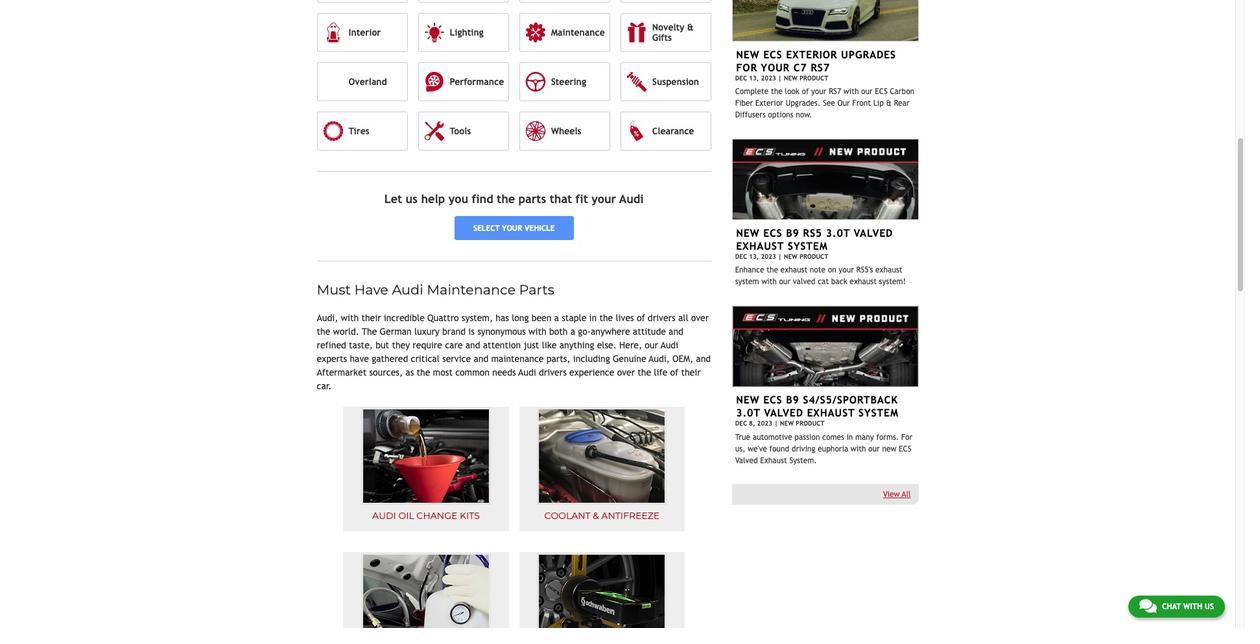 Task type: locate. For each thing, give the bounding box(es) containing it.
service
[[443, 353, 471, 364]]

2 vertical spatial 2023
[[758, 420, 773, 427]]

select your vehicle button
[[455, 216, 574, 240]]

cat
[[818, 277, 829, 286]]

exterior up options
[[756, 99, 784, 108]]

in left many
[[847, 433, 853, 442]]

exhaust inside the new ecs b9 rs5 3.0t valved exhaust system dec 13, 2023 | new product enhance the exhaust note on your rs5's exhaust system with our valved cat back exhaust system!
[[737, 240, 785, 252]]

you
[[449, 192, 468, 206]]

13, inside new ecs exterior upgrades for your c7 rs7 dec 13, 2023 | new product complete the look of your rs7 with our ecs carbon fiber exterior upgrades. see our front lip & rear diffusers options now.
[[749, 74, 759, 81]]

system inside the new ecs b9 rs5 3.0t valved exhaust system dec 13, 2023 | new product enhance the exhaust note on your rs5's exhaust system with our valved cat back exhaust system!
[[788, 240, 828, 252]]

2 horizontal spatial valved
[[854, 227, 894, 239]]

2 dec from the top
[[736, 253, 747, 260]]

product
[[800, 74, 829, 81], [800, 253, 829, 260], [796, 420, 825, 427]]

2023 inside new ecs exterior upgrades for your c7 rs7 dec 13, 2023 | new product complete the look of your rs7 with our ecs carbon fiber exterior upgrades. see our front lip & rear diffusers options now.
[[761, 74, 777, 81]]

system up forms.
[[859, 407, 899, 419]]

for up complete
[[737, 61, 758, 74]]

b9 left rs5
[[786, 227, 800, 239]]

clearance
[[653, 126, 694, 136]]

new for new ecs b9 rs5 3.0t valved exhaust system
[[784, 253, 798, 260]]

c7
[[794, 61, 807, 74]]

performance
[[450, 76, 504, 87]]

found
[[770, 444, 790, 453]]

audi oil change kits image
[[361, 407, 491, 504]]

a
[[554, 312, 559, 323], [571, 326, 575, 336]]

1 vertical spatial drivers
[[539, 367, 567, 377]]

exhaust down found
[[761, 456, 788, 465]]

valved up automotive
[[764, 407, 804, 419]]

and up common
[[474, 353, 489, 364]]

quattro
[[428, 312, 459, 323]]

exhaust down s4/s5/sportback
[[807, 407, 855, 419]]

0 horizontal spatial for
[[737, 61, 758, 74]]

2 horizontal spatial of
[[802, 87, 809, 96]]

0 vertical spatial a
[[554, 312, 559, 323]]

1 horizontal spatial &
[[688, 22, 694, 32]]

dec for new ecs b9 rs5 3.0t valved exhaust system
[[736, 253, 747, 260]]

1 horizontal spatial exterior
[[786, 48, 838, 61]]

2 new from the top
[[737, 394, 760, 406]]

13, up complete
[[749, 74, 759, 81]]

valved down us,
[[735, 456, 758, 465]]

our
[[862, 87, 873, 96], [779, 277, 791, 286], [645, 340, 658, 350], [869, 444, 880, 453]]

2023 down your
[[761, 74, 777, 81]]

& right "coolant"
[[593, 510, 599, 522]]

0 horizontal spatial over
[[617, 367, 635, 377]]

0 vertical spatial dec
[[736, 74, 747, 81]]

1 vertical spatial &
[[887, 99, 892, 108]]

1 vertical spatial their
[[681, 367, 701, 377]]

on
[[828, 266, 837, 275]]

product for rs5
[[800, 253, 829, 260]]

automotive
[[753, 433, 793, 442]]

dec inside new ecs exterior upgrades for your c7 rs7 dec 13, 2023 | new product complete the look of your rs7 with our ecs carbon fiber exterior upgrades. see our front lip & rear diffusers options now.
[[736, 74, 747, 81]]

1 vertical spatial valved
[[764, 407, 804, 419]]

in inside audi, with their incredible quattro system, has long been a staple in the lives of drivers all over the world. the german luxury brand is synonymous with both a go-anywhere attitude and refined taste, but they require care and attention just like anything else. here, our audi experts have gathered critical service and maintenance parts, including genuine audi, oem, and aftermarket sources, as the most common needs audi drivers experience over the life of their car.
[[589, 312, 597, 323]]

true
[[735, 433, 751, 442]]

1 horizontal spatial valved
[[764, 407, 804, 419]]

been
[[532, 312, 552, 323]]

front
[[853, 99, 871, 108]]

1 horizontal spatial of
[[671, 367, 679, 377]]

& right 'lip'
[[887, 99, 892, 108]]

new up enhance
[[737, 227, 760, 239]]

1 vertical spatial product
[[800, 253, 829, 260]]

audi up incredible
[[392, 282, 424, 298]]

for
[[737, 61, 758, 74], [902, 433, 913, 442]]

b9 inside new ecs b9 s4/s5/sportback 3.0t valved exhaust system dec 8, 2023 | new product true automotive passion comes in many forms. for us, we've found driving euphoria with our new ecs valved exhaust system.
[[786, 394, 800, 406]]

as
[[406, 367, 414, 377]]

dec for new ecs exterior upgrades for your c7 rs7
[[736, 74, 747, 81]]

new
[[737, 48, 760, 61], [784, 74, 798, 81], [784, 253, 798, 260], [780, 420, 794, 427]]

1 vertical spatial a
[[571, 326, 575, 336]]

13, inside the new ecs b9 rs5 3.0t valved exhaust system dec 13, 2023 | new product enhance the exhaust note on your rs5's exhaust system with our valved cat back exhaust system!
[[749, 253, 759, 260]]

0 horizontal spatial drivers
[[539, 367, 567, 377]]

0 vertical spatial new
[[737, 227, 760, 239]]

change
[[417, 510, 458, 522]]

2023 inside the new ecs b9 rs5 3.0t valved exhaust system dec 13, 2023 | new product enhance the exhaust note on your rs5's exhaust system with our valved cat back exhaust system!
[[761, 253, 777, 260]]

0 vertical spatial valved
[[854, 227, 894, 239]]

new up the look
[[784, 74, 798, 81]]

anywhere
[[591, 326, 630, 336]]

2023 inside new ecs b9 s4/s5/sportback 3.0t valved exhaust system dec 8, 2023 | new product true automotive passion comes in many forms. for us, we've found driving euphoria with our new ecs valved exhaust system.
[[758, 420, 773, 427]]

& inside novelty & gifts
[[688, 22, 694, 32]]

3.0t up 8,
[[737, 407, 761, 419]]

1 new from the top
[[737, 227, 760, 239]]

all
[[902, 490, 911, 499]]

the inside the new ecs b9 rs5 3.0t valved exhaust system dec 13, 2023 | new product enhance the exhaust note on your rs5's exhaust system with our valved cat back exhaust system!
[[767, 266, 779, 275]]

view
[[883, 490, 900, 499]]

maintenance
[[491, 353, 544, 364]]

1 vertical spatial 13,
[[749, 253, 759, 260]]

dec inside new ecs b9 s4/s5/sportback 3.0t valved exhaust system dec 8, 2023 | new product true automotive passion comes in many forms. for us, we've found driving euphoria with our new ecs valved exhaust system.
[[736, 420, 747, 427]]

maintenance up system,
[[427, 282, 516, 298]]

valved
[[854, 227, 894, 239], [764, 407, 804, 419], [735, 456, 758, 465]]

0 horizontal spatial system
[[788, 240, 828, 252]]

3.0t inside the new ecs b9 rs5 3.0t valved exhaust system dec 13, 2023 | new product enhance the exhaust note on your rs5's exhaust system with our valved cat back exhaust system!
[[826, 227, 851, 239]]

audi down "maintenance"
[[519, 367, 536, 377]]

0 vertical spatial b9
[[786, 227, 800, 239]]

your right fit on the left top of page
[[592, 192, 617, 206]]

dec up enhance
[[736, 253, 747, 260]]

product inside new ecs exterior upgrades for your c7 rs7 dec 13, 2023 | new product complete the look of your rs7 with our ecs carbon fiber exterior upgrades. see our front lip & rear diffusers options now.
[[800, 74, 829, 81]]

| down new ecs b9 rs5 3.0t valved exhaust system link
[[778, 253, 782, 260]]

0 vertical spatial their
[[362, 312, 381, 323]]

new up complete
[[737, 48, 760, 61]]

b9 for s4/s5/sportback
[[786, 394, 800, 406]]

see
[[823, 99, 836, 108]]

for inside new ecs exterior upgrades for your c7 rs7 dec 13, 2023 | new product complete the look of your rs7 with our ecs carbon fiber exterior upgrades. see our front lip & rear diffusers options now.
[[737, 61, 758, 74]]

0 horizontal spatial in
[[589, 312, 597, 323]]

with inside new ecs exterior upgrades for your c7 rs7 dec 13, 2023 | new product complete the look of your rs7 with our ecs carbon fiber exterior upgrades. see our front lip & rear diffusers options now.
[[844, 87, 859, 96]]

the left the look
[[771, 87, 783, 96]]

& for coolant & antifreeze
[[593, 510, 599, 522]]

1 b9 from the top
[[786, 227, 800, 239]]

2023
[[761, 74, 777, 81], [761, 253, 777, 260], [758, 420, 773, 427]]

0 vertical spatial in
[[589, 312, 597, 323]]

0 vertical spatial for
[[737, 61, 758, 74]]

0 vertical spatial |
[[778, 74, 782, 81]]

brand
[[442, 326, 466, 336]]

with
[[844, 87, 859, 96], [762, 277, 777, 286], [341, 312, 359, 323], [529, 326, 547, 336], [851, 444, 866, 453], [1184, 602, 1203, 611]]

system!
[[879, 277, 906, 286]]

1 horizontal spatial 3.0t
[[826, 227, 851, 239]]

us
[[1205, 602, 1215, 611]]

1 vertical spatial of
[[637, 312, 645, 323]]

tires link
[[317, 112, 408, 150]]

13, for new
[[749, 74, 759, 81]]

new inside new ecs b9 s4/s5/sportback 3.0t valved exhaust system dec 8, 2023 | new product true automotive passion comes in many forms. for us, we've found driving euphoria with our new ecs valved exhaust system.
[[780, 420, 794, 427]]

gathered
[[372, 353, 408, 364]]

exhaust up the valved
[[781, 266, 808, 275]]

oil
[[399, 510, 414, 522]]

system
[[735, 277, 759, 286]]

0 horizontal spatial maintenance
[[427, 282, 516, 298]]

experience
[[570, 367, 615, 377]]

new up automotive
[[780, 420, 794, 427]]

have
[[350, 353, 369, 364]]

antifreeze
[[602, 510, 660, 522]]

chat with us
[[1163, 602, 1215, 611]]

new
[[737, 227, 760, 239], [737, 394, 760, 406]]

our inside new ecs exterior upgrades for your c7 rs7 dec 13, 2023 | new product complete the look of your rs7 with our ecs carbon fiber exterior upgrades. see our front lip & rear diffusers options now.
[[862, 87, 873, 96]]

new
[[883, 444, 897, 453]]

1 horizontal spatial drivers
[[648, 312, 676, 323]]

tires
[[349, 126, 370, 136]]

your inside the new ecs b9 rs5 3.0t valved exhaust system dec 13, 2023 | new product enhance the exhaust note on your rs5's exhaust system with our valved cat back exhaust system!
[[839, 266, 854, 275]]

drivers down parts,
[[539, 367, 567, 377]]

ecs left rs5
[[764, 227, 783, 239]]

and
[[669, 326, 684, 336], [466, 340, 480, 350], [474, 353, 489, 364], [696, 353, 711, 364]]

exhaust for s4/s5/sportback
[[807, 407, 855, 419]]

0 vertical spatial 2023
[[761, 74, 777, 81]]

new up 8,
[[737, 394, 760, 406]]

novelty & gifts
[[653, 22, 694, 43]]

forms.
[[877, 433, 899, 442]]

your inside button
[[502, 224, 522, 233]]

ecs up automotive
[[764, 394, 783, 406]]

3.0t inside new ecs b9 s4/s5/sportback 3.0t valved exhaust system dec 8, 2023 | new product true automotive passion comes in many forms. for us, we've found driving euphoria with our new ecs valved exhaust system.
[[737, 407, 761, 419]]

dec inside the new ecs b9 rs5 3.0t valved exhaust system dec 13, 2023 | new product enhance the exhaust note on your rs5's exhaust system with our valved cat back exhaust system!
[[736, 253, 747, 260]]

&
[[688, 22, 694, 32], [887, 99, 892, 108], [593, 510, 599, 522]]

2 vertical spatial valved
[[735, 456, 758, 465]]

8,
[[749, 420, 756, 427]]

1 vertical spatial for
[[902, 433, 913, 442]]

genuine
[[613, 353, 647, 364]]

euphoria
[[818, 444, 849, 453]]

audi, up life
[[649, 353, 670, 364]]

your up see
[[812, 87, 827, 96]]

| for new ecs exterior upgrades for your c7 rs7
[[778, 74, 782, 81]]

product up passion
[[796, 420, 825, 427]]

1 vertical spatial exhaust
[[807, 407, 855, 419]]

our up front
[[862, 87, 873, 96]]

your
[[761, 61, 790, 74]]

new inside the new ecs b9 rs5 3.0t valved exhaust system dec 13, 2023 | new product enhance the exhaust note on your rs5's exhaust system with our valved cat back exhaust system!
[[784, 253, 798, 260]]

with inside the new ecs b9 rs5 3.0t valved exhaust system dec 13, 2023 | new product enhance the exhaust note on your rs5's exhaust system with our valved cat back exhaust system!
[[762, 277, 777, 286]]

their down oem,
[[681, 367, 701, 377]]

0 horizontal spatial valved
[[735, 456, 758, 465]]

1 dec from the top
[[736, 74, 747, 81]]

2 vertical spatial dec
[[736, 420, 747, 427]]

0 vertical spatial audi,
[[317, 312, 338, 323]]

the right enhance
[[767, 266, 779, 275]]

parts
[[519, 192, 546, 206]]

of inside new ecs exterior upgrades for your c7 rs7 dec 13, 2023 | new product complete the look of your rs7 with our ecs carbon fiber exterior upgrades. see our front lip & rear diffusers options now.
[[802, 87, 809, 96]]

a up both
[[554, 312, 559, 323]]

0 vertical spatial 3.0t
[[826, 227, 851, 239]]

system down rs5
[[788, 240, 828, 252]]

new inside the new ecs b9 rs5 3.0t valved exhaust system dec 13, 2023 | new product enhance the exhaust note on your rs5's exhaust system with our valved cat back exhaust system!
[[737, 227, 760, 239]]

fiber
[[735, 99, 753, 108]]

for right forms.
[[902, 433, 913, 442]]

0 horizontal spatial 3.0t
[[737, 407, 761, 419]]

new for new ecs b9 s4/s5/sportback 3.0t valved exhaust system
[[737, 394, 760, 406]]

product up "note"
[[800, 253, 829, 260]]

coolant & antifreeze
[[545, 510, 660, 522]]

new ecs b9 rs5 3.0t valved exhaust system dec 13, 2023 | new product enhance the exhaust note on your rs5's exhaust system with our valved cat back exhaust system!
[[735, 227, 906, 286]]

audi left oil
[[372, 510, 396, 522]]

2 vertical spatial |
[[775, 420, 778, 427]]

system.
[[790, 456, 817, 465]]

exhaust up the system!
[[876, 266, 903, 275]]

rs7 up see
[[829, 87, 842, 96]]

oem,
[[673, 353, 694, 364]]

1 vertical spatial in
[[847, 433, 853, 442]]

1 vertical spatial new
[[737, 394, 760, 406]]

b9 inside the new ecs b9 rs5 3.0t valved exhaust system dec 13, 2023 | new product enhance the exhaust note on your rs5's exhaust system with our valved cat back exhaust system!
[[786, 227, 800, 239]]

valved for new ecs b9 rs5 3.0t valved exhaust system
[[854, 227, 894, 239]]

back
[[832, 277, 848, 286]]

with down many
[[851, 444, 866, 453]]

1 vertical spatial |
[[778, 253, 782, 260]]

audi tools image
[[537, 552, 667, 628]]

of up upgrades.
[[802, 87, 809, 96]]

ecs for new ecs b9 s4/s5/sportback 3.0t valved exhaust system
[[764, 394, 783, 406]]

ecs right new
[[899, 444, 912, 453]]

of right lives
[[637, 312, 645, 323]]

b9 for rs5
[[786, 227, 800, 239]]

audi up oem,
[[661, 340, 679, 350]]

1 horizontal spatial system
[[859, 407, 899, 419]]

0 vertical spatial product
[[800, 74, 829, 81]]

a left 'go-'
[[571, 326, 575, 336]]

0 vertical spatial of
[[802, 87, 809, 96]]

exterior up c7
[[786, 48, 838, 61]]

life
[[654, 367, 668, 377]]

1 vertical spatial system
[[859, 407, 899, 419]]

over right all
[[691, 312, 709, 323]]

2 horizontal spatial &
[[887, 99, 892, 108]]

& for novelty & gifts
[[688, 22, 694, 32]]

maintenance up steering
[[551, 27, 605, 38]]

1 horizontal spatial audi,
[[649, 353, 670, 364]]

2 vertical spatial product
[[796, 420, 825, 427]]

1 horizontal spatial in
[[847, 433, 853, 442]]

ecs up your
[[764, 48, 783, 61]]

& inside "link"
[[593, 510, 599, 522]]

our inside the new ecs b9 rs5 3.0t valved exhaust system dec 13, 2023 | new product enhance the exhaust note on your rs5's exhaust system with our valved cat back exhaust system!
[[779, 277, 791, 286]]

our down "attitude"
[[645, 340, 658, 350]]

s4/s5/sportback
[[803, 394, 899, 406]]

system inside new ecs b9 s4/s5/sportback 3.0t valved exhaust system dec 8, 2023 | new product true automotive passion comes in many forms. for us, we've found driving euphoria with our new ecs valved exhaust system.
[[859, 407, 899, 419]]

steering
[[551, 76, 586, 87]]

1 13, from the top
[[749, 74, 759, 81]]

| up automotive
[[775, 420, 778, 427]]

our left the valved
[[779, 277, 791, 286]]

dec
[[736, 74, 747, 81], [736, 253, 747, 260], [736, 420, 747, 427]]

audi, up world.
[[317, 312, 338, 323]]

3.0t right rs5
[[826, 227, 851, 239]]

ecs for new ecs b9 rs5 3.0t valved exhaust system
[[764, 227, 783, 239]]

2 vertical spatial of
[[671, 367, 679, 377]]

diffusers
[[735, 110, 766, 119]]

0 vertical spatial &
[[688, 22, 694, 32]]

exhaust for rs5
[[737, 240, 785, 252]]

tools
[[450, 126, 471, 136]]

in up 'go-'
[[589, 312, 597, 323]]

new inside new ecs b9 s4/s5/sportback 3.0t valved exhaust system dec 8, 2023 | new product true automotive passion comes in many forms. for us, we've found driving euphoria with our new ecs valved exhaust system.
[[737, 394, 760, 406]]

new up the valved
[[784, 253, 798, 260]]

ecs inside the new ecs b9 rs5 3.0t valved exhaust system dec 13, 2023 | new product enhance the exhaust note on your rs5's exhaust system with our valved cat back exhaust system!
[[764, 227, 783, 239]]

2 vertical spatial exhaust
[[761, 456, 788, 465]]

system,
[[462, 312, 493, 323]]

0 horizontal spatial &
[[593, 510, 599, 522]]

product inside the new ecs b9 rs5 3.0t valved exhaust system dec 13, 2023 | new product enhance the exhaust note on your rs5's exhaust system with our valved cat back exhaust system!
[[800, 253, 829, 260]]

& right "novelty"
[[688, 22, 694, 32]]

over down genuine at the bottom of the page
[[617, 367, 635, 377]]

2023 right 8,
[[758, 420, 773, 427]]

gifts
[[653, 32, 672, 43]]

your up back
[[839, 266, 854, 275]]

valved inside the new ecs b9 rs5 3.0t valved exhaust system dec 13, 2023 | new product enhance the exhaust note on your rs5's exhaust system with our valved cat back exhaust system!
[[854, 227, 894, 239]]

just
[[524, 340, 539, 350]]

ecs up 'lip'
[[875, 87, 888, 96]]

their up the
[[362, 312, 381, 323]]

and down all
[[669, 326, 684, 336]]

0 vertical spatial maintenance
[[551, 27, 605, 38]]

0 vertical spatial system
[[788, 240, 828, 252]]

wheels
[[551, 126, 582, 136]]

1 vertical spatial b9
[[786, 394, 800, 406]]

| inside new ecs b9 s4/s5/sportback 3.0t valved exhaust system dec 8, 2023 | new product true automotive passion comes in many forms. for us, we've found driving euphoria with our new ecs valved exhaust system.
[[775, 420, 778, 427]]

drivers up "attitude"
[[648, 312, 676, 323]]

the up anywhere
[[600, 312, 613, 323]]

valved
[[793, 277, 816, 286]]

view all link
[[883, 490, 911, 499]]

exhaust
[[781, 266, 808, 275], [876, 266, 903, 275], [850, 277, 877, 286]]

dec up complete
[[736, 74, 747, 81]]

with left us
[[1184, 602, 1203, 611]]

| inside the new ecs b9 rs5 3.0t valved exhaust system dec 13, 2023 | new product enhance the exhaust note on your rs5's exhaust system with our valved cat back exhaust system!
[[778, 253, 782, 260]]

0 vertical spatial 13,
[[749, 74, 759, 81]]

2 13, from the top
[[749, 253, 759, 260]]

exhaust up enhance
[[737, 240, 785, 252]]

0 horizontal spatial exterior
[[756, 99, 784, 108]]

our down many
[[869, 444, 880, 453]]

note
[[810, 266, 826, 275]]

13, up enhance
[[749, 253, 759, 260]]

dec left 8,
[[736, 420, 747, 427]]

our inside new ecs b9 s4/s5/sportback 3.0t valved exhaust system dec 8, 2023 | new product true automotive passion comes in many forms. for us, we've found driving euphoria with our new ecs valved exhaust system.
[[869, 444, 880, 453]]

1 vertical spatial audi,
[[649, 353, 670, 364]]

system for rs5
[[788, 240, 828, 252]]

3.0t for new ecs b9 s4/s5/sportback 3.0t valved exhaust system
[[737, 407, 761, 419]]

with inside new ecs b9 s4/s5/sportback 3.0t valved exhaust system dec 8, 2023 | new product true automotive passion comes in many forms. for us, we've found driving euphoria with our new ecs valved exhaust system.
[[851, 444, 866, 453]]

product inside new ecs b9 s4/s5/sportback 3.0t valved exhaust system dec 8, 2023 | new product true automotive passion comes in many forms. for us, we've found driving euphoria with our new ecs valved exhaust system.
[[796, 420, 825, 427]]

| inside new ecs exterior upgrades for your c7 rs7 dec 13, 2023 | new product complete the look of your rs7 with our ecs carbon fiber exterior upgrades. see our front lip & rear diffusers options now.
[[778, 74, 782, 81]]

valved up rs5's
[[854, 227, 894, 239]]

| down your
[[778, 74, 782, 81]]

3 dec from the top
[[736, 420, 747, 427]]

product down new ecs exterior upgrades for your c7 rs7 link
[[800, 74, 829, 81]]

the up refined
[[317, 326, 330, 336]]

have
[[355, 282, 389, 298]]

with up world.
[[341, 312, 359, 323]]

1 horizontal spatial over
[[691, 312, 709, 323]]

1 vertical spatial 2023
[[761, 253, 777, 260]]

let us help you find the parts that fit your     audi
[[385, 192, 644, 206]]

with up "our"
[[844, 87, 859, 96]]

valved for new ecs b9 s4/s5/sportback 3.0t valved exhaust system
[[764, 407, 804, 419]]

with right the system
[[762, 277, 777, 286]]

1 horizontal spatial for
[[902, 433, 913, 442]]

rs7 right c7
[[811, 61, 830, 74]]

and down is
[[466, 340, 480, 350]]

your right select
[[502, 224, 522, 233]]

0 vertical spatial exhaust
[[737, 240, 785, 252]]

2023 up enhance
[[761, 253, 777, 260]]

1 vertical spatial dec
[[736, 253, 747, 260]]

audi brake fluid image
[[361, 552, 491, 628]]

2 vertical spatial &
[[593, 510, 599, 522]]

require
[[413, 340, 442, 350]]

b9 up passion
[[786, 394, 800, 406]]

1 horizontal spatial maintenance
[[551, 27, 605, 38]]

of right life
[[671, 367, 679, 377]]

new ecs exterior upgrades for your c7 rs7 dec 13, 2023 | new product complete the look of your rs7 with our ecs carbon fiber exterior upgrades. see our front lip & rear diffusers options now.
[[735, 48, 915, 119]]

synonymous
[[478, 326, 526, 336]]

2 b9 from the top
[[786, 394, 800, 406]]

1 vertical spatial rs7
[[829, 87, 842, 96]]

1 vertical spatial 3.0t
[[737, 407, 761, 419]]



Task type: describe. For each thing, give the bounding box(es) containing it.
new ecs b9 s4/s5/sportback 3.0t valved exhaust system dec 8, 2023 | new product true automotive passion comes in many forms. for us, we've found driving euphoria with our new ecs valved exhaust system.
[[735, 394, 913, 465]]

vehicle
[[525, 224, 555, 233]]

novelty & gifts link
[[621, 13, 712, 52]]

maintenance link
[[519, 13, 610, 52]]

staple
[[562, 312, 587, 323]]

all
[[679, 312, 689, 323]]

0 horizontal spatial a
[[554, 312, 559, 323]]

fit
[[576, 192, 588, 206]]

audi right fit on the left top of page
[[620, 192, 644, 206]]

taste,
[[349, 340, 373, 350]]

rs5
[[803, 227, 823, 239]]

dec for new ecs b9 s4/s5/sportback 3.0t valved exhaust system
[[736, 420, 747, 427]]

interior link
[[317, 13, 408, 52]]

care
[[445, 340, 463, 350]]

like
[[542, 340, 557, 350]]

us
[[406, 192, 418, 206]]

lip
[[874, 99, 884, 108]]

select
[[473, 224, 500, 233]]

| for new ecs b9 s4/s5/sportback 3.0t valved exhaust system
[[775, 420, 778, 427]]

rs5's
[[857, 266, 874, 275]]

0 vertical spatial rs7
[[811, 61, 830, 74]]

our inside audi, with their incredible quattro system, has long been a staple in the lives of drivers all over the world. the german luxury brand is synonymous with both a go-anywhere attitude and refined taste, but they require care and attention just like anything else. here, our audi experts have gathered critical service and maintenance parts, including genuine audi, oem, and aftermarket sources, as the most common needs audi drivers experience over the life of their car.
[[645, 340, 658, 350]]

us,
[[735, 444, 746, 453]]

the left life
[[638, 367, 651, 377]]

2023 for new ecs b9 s4/s5/sportback 3.0t valved exhaust system
[[758, 420, 773, 427]]

else.
[[597, 340, 617, 350]]

the
[[362, 326, 377, 336]]

suspension
[[653, 76, 699, 87]]

new ecs exterior upgrades for your c7 rs7 image
[[732, 0, 919, 42]]

attention
[[483, 340, 521, 350]]

enhance
[[735, 266, 765, 275]]

view all
[[883, 490, 911, 499]]

in inside new ecs b9 s4/s5/sportback 3.0t valved exhaust system dec 8, 2023 | new product true automotive passion comes in many forms. for us, we've found driving euphoria with our new ecs valved exhaust system.
[[847, 433, 853, 442]]

new ecs exterior upgrades for your c7 rs7 link
[[737, 48, 897, 74]]

but
[[376, 340, 389, 350]]

chat
[[1163, 602, 1182, 611]]

upgrades.
[[786, 99, 821, 108]]

new ecs b9 s4/s5/sportback 3.0t valved exhaust system link
[[737, 394, 899, 419]]

0 horizontal spatial their
[[362, 312, 381, 323]]

exhaust down rs5's
[[850, 277, 877, 286]]

3.0t for new ecs b9 rs5 3.0t valved exhaust system
[[826, 227, 851, 239]]

coolant
[[545, 510, 591, 522]]

kits
[[460, 510, 480, 522]]

select your vehicle
[[473, 224, 555, 233]]

audi coolant & antifreeze image
[[537, 407, 667, 504]]

lighting
[[450, 27, 484, 38]]

| for new ecs b9 rs5 3.0t valved exhaust system
[[778, 253, 782, 260]]

chat with us link
[[1129, 596, 1226, 618]]

new ecs b9 rs5 3.0t valved exhaust system link
[[737, 227, 894, 252]]

help
[[421, 192, 445, 206]]

german
[[380, 326, 412, 336]]

1 vertical spatial over
[[617, 367, 635, 377]]

parts
[[519, 282, 555, 298]]

novelty
[[653, 22, 685, 32]]

2023 for new ecs exterior upgrades for your c7 rs7
[[761, 74, 777, 81]]

new for new ecs exterior upgrades for your c7 rs7
[[784, 74, 798, 81]]

steering link
[[519, 62, 610, 101]]

with down been
[[529, 326, 547, 336]]

attitude
[[633, 326, 666, 336]]

go-
[[578, 326, 591, 336]]

must have audi maintenance parts
[[317, 282, 555, 298]]

most
[[433, 367, 453, 377]]

the right as
[[417, 367, 430, 377]]

new for new ecs b9 s4/s5/sportback 3.0t valved exhaust system
[[780, 420, 794, 427]]

look
[[785, 87, 800, 96]]

has
[[496, 312, 509, 323]]

and right oem,
[[696, 353, 711, 364]]

wheels link
[[519, 112, 610, 150]]

0 vertical spatial drivers
[[648, 312, 676, 323]]

world.
[[333, 326, 359, 336]]

1 vertical spatial maintenance
[[427, 282, 516, 298]]

the right find
[[497, 192, 515, 206]]

system for s4/s5/sportback
[[859, 407, 899, 419]]

suspension link
[[621, 62, 712, 101]]

0 vertical spatial over
[[691, 312, 709, 323]]

needs
[[493, 367, 516, 377]]

product for upgrades
[[800, 74, 829, 81]]

new for new ecs b9 rs5 3.0t valved exhaust system
[[737, 227, 760, 239]]

our
[[838, 99, 850, 108]]

performance link
[[418, 62, 509, 101]]

your inside new ecs exterior upgrades for your c7 rs7 dec 13, 2023 | new product complete the look of your rs7 with our ecs carbon fiber exterior upgrades. see our front lip & rear diffusers options now.
[[812, 87, 827, 96]]

coolant & antifreeze link
[[519, 406, 685, 531]]

experts
[[317, 353, 347, 364]]

ecs for new ecs exterior upgrades for your c7 rs7
[[764, 48, 783, 61]]

luxury
[[415, 326, 440, 336]]

tools link
[[418, 112, 509, 150]]

13, for new
[[749, 253, 759, 260]]

now.
[[796, 110, 812, 119]]

many
[[856, 433, 874, 442]]

0 horizontal spatial of
[[637, 312, 645, 323]]

carbon
[[890, 87, 915, 96]]

the inside new ecs exterior upgrades for your c7 rs7 dec 13, 2023 | new product complete the look of your rs7 with our ecs carbon fiber exterior upgrades. see our front lip & rear diffusers options now.
[[771, 87, 783, 96]]

1 vertical spatial exterior
[[756, 99, 784, 108]]

new ecs b9 rs5 3.0t valved exhaust system image
[[732, 139, 919, 220]]

sources,
[[369, 367, 403, 377]]

incredible
[[384, 312, 425, 323]]

comes
[[823, 433, 845, 442]]

2023 for new ecs b9 rs5 3.0t valved exhaust system
[[761, 253, 777, 260]]

options
[[768, 110, 794, 119]]

long
[[512, 312, 529, 323]]

critical
[[411, 353, 440, 364]]

& inside new ecs exterior upgrades for your c7 rs7 dec 13, 2023 | new product complete the look of your rs7 with our ecs carbon fiber exterior upgrades. see our front lip & rear diffusers options now.
[[887, 99, 892, 108]]

complete
[[735, 87, 769, 96]]

0 horizontal spatial audi,
[[317, 312, 338, 323]]

find
[[472, 192, 493, 206]]

0 vertical spatial exterior
[[786, 48, 838, 61]]

comments image
[[1140, 598, 1157, 614]]

product for s4/s5/sportback
[[796, 420, 825, 427]]

both
[[549, 326, 568, 336]]

1 horizontal spatial their
[[681, 367, 701, 377]]

audi oil change kits
[[372, 510, 480, 522]]

for inside new ecs b9 s4/s5/sportback 3.0t valved exhaust system dec 8, 2023 | new product true automotive passion comes in many forms. for us, we've found driving euphoria with our new ecs valved exhaust system.
[[902, 433, 913, 442]]

new ecs b9 s4/s5/sportback 3.0t valved exhaust system image
[[732, 306, 919, 387]]

1 horizontal spatial a
[[571, 326, 575, 336]]

passion
[[795, 433, 820, 442]]



Task type: vqa. For each thing, say whether or not it's contained in the screenshot.
the & within the New ECS Exterior Upgrades For Your C7 RS7 Dec 13, 2023 | New Product Complete the look of your RS7 with our ECS Carbon Fiber Exterior Upgrades. See Our Front Lip & Rear Diffusers options now.
yes



